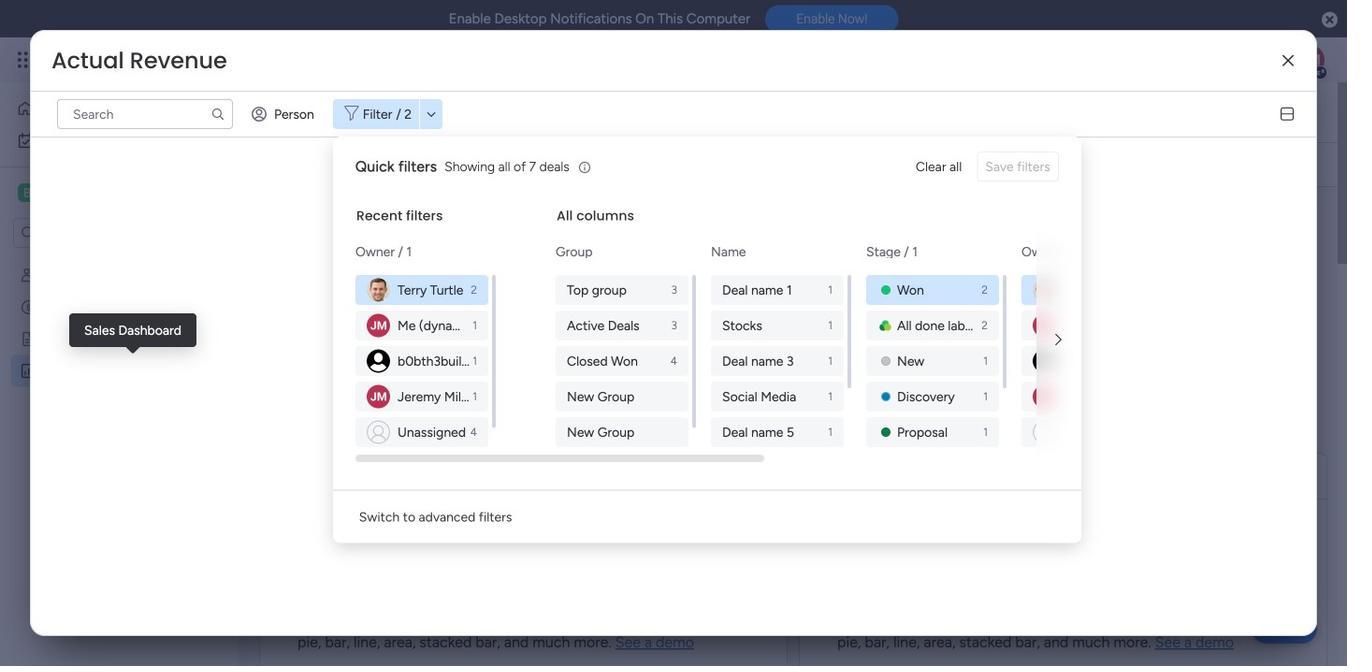 Task type: locate. For each thing, give the bounding box(es) containing it.
search image
[[211, 107, 226, 122], [430, 157, 445, 172]]

jeremy miller image right dapulse x slim "image"
[[1295, 45, 1325, 75]]

search image for filter dashboard by text search box at the top left of the page
[[430, 157, 445, 172]]

1 horizontal spatial owner / 1 group
[[1022, 275, 1159, 447]]

name group
[[711, 275, 848, 519]]

dapulse x slim image
[[1283, 54, 1295, 68]]

search image for filter dashboard by text search field
[[211, 107, 226, 122]]

v2 fullscreen image
[[1292, 470, 1305, 483]]

option
[[11, 94, 199, 124], [11, 125, 227, 155], [0, 259, 239, 263]]

dapulse close image
[[1323, 11, 1339, 30]]

1 vertical spatial jeremy miller image
[[367, 314, 390, 337]]

terry turtle image
[[1033, 278, 1057, 302]]

None search field
[[57, 99, 233, 129]]

banner
[[248, 82, 1339, 187]]

owner / 1 group
[[356, 275, 492, 447], [1022, 275, 1159, 447]]

1 vertical spatial option
[[11, 125, 227, 155]]

0 horizontal spatial owner / 1 group
[[356, 275, 492, 447]]

0 vertical spatial search image
[[211, 107, 226, 122]]

0 vertical spatial jeremy miller image
[[1295, 45, 1325, 75]]

dialog
[[333, 137, 1348, 543]]

terry turtle image
[[367, 278, 390, 302]]

Filter dashboard by text search field
[[282, 150, 452, 180]]

None search field
[[282, 150, 452, 180]]

1 vertical spatial search image
[[430, 157, 445, 172]]

None field
[[47, 46, 232, 76], [277, 93, 536, 132], [287, 210, 539, 234], [287, 464, 414, 489], [827, 464, 1165, 489], [47, 46, 232, 76], [277, 93, 536, 132], [287, 210, 539, 234], [287, 464, 414, 489], [827, 464, 1165, 489]]

list box
[[0, 256, 239, 640]]

jeremy miller image down b0bth3builder2k23@gmail.com icon
[[367, 385, 390, 409]]

jeremy miller image
[[1033, 314, 1057, 337], [367, 385, 390, 409], [1033, 385, 1057, 409]]

jeremy miller image up b0bth3builder2k23@gmail.com image
[[1033, 314, 1057, 337]]

Filter dashboard by text search field
[[57, 99, 233, 129]]

group group
[[556, 275, 692, 447]]

1 horizontal spatial search image
[[430, 157, 445, 172]]

stage / 1 group
[[867, 275, 1003, 519]]

jeremy miller image
[[1295, 45, 1325, 75], [367, 314, 390, 337]]

0 vertical spatial option
[[11, 94, 199, 124]]

0 horizontal spatial search image
[[211, 107, 226, 122]]

jeremy miller image down terry turtle icon
[[367, 314, 390, 337]]

0 horizontal spatial jeremy miller image
[[367, 314, 390, 337]]

b0bth3builder2k23@gmail.com image
[[367, 350, 390, 373]]



Task type: vqa. For each thing, say whether or not it's contained in the screenshot.
ready-
no



Task type: describe. For each thing, give the bounding box(es) containing it.
arrow down image
[[420, 103, 443, 125]]

2 vertical spatial option
[[0, 259, 239, 263]]

add to favorites image
[[547, 102, 566, 121]]

1 owner / 1 group from the left
[[356, 275, 492, 447]]

1 horizontal spatial jeremy miller image
[[1295, 45, 1325, 75]]

jeremy miller image down b0bth3builder2k23@gmail.com image
[[1033, 385, 1057, 409]]

public dashboard image
[[20, 362, 37, 380]]

select product image
[[17, 51, 36, 69]]

workspace image
[[18, 183, 37, 203]]

2 owner / 1 group from the left
[[1022, 275, 1159, 447]]

b0bth3builder2k23@gmail.com image
[[1033, 350, 1057, 373]]

share image
[[1195, 102, 1214, 121]]

public board image
[[20, 330, 37, 348]]

v2 split view image
[[1281, 107, 1295, 121]]



